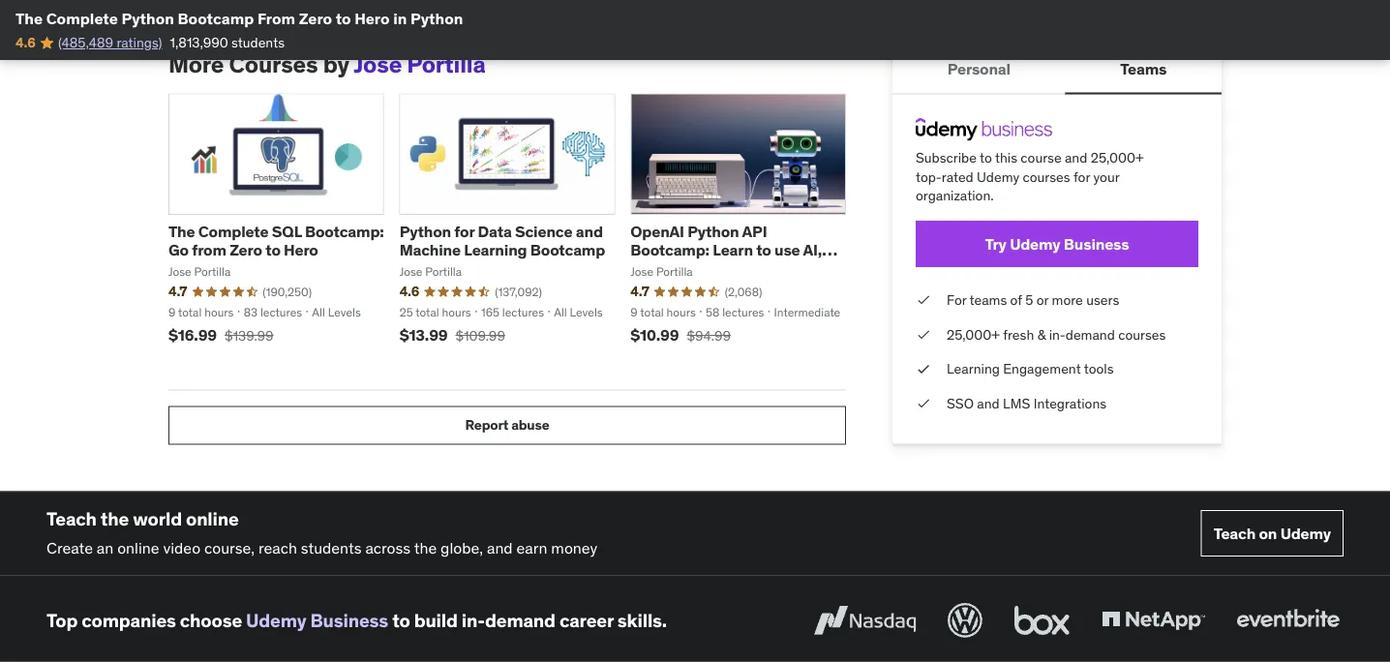 Task type: describe. For each thing, give the bounding box(es) containing it.
all levels for python for data science and machine learning bootcamp
[[554, 305, 603, 320]]

teams
[[1121, 59, 1167, 79]]

build
[[414, 609, 458, 632]]

eventbrite image
[[1233, 600, 1344, 642]]

5
[[1026, 292, 1033, 309]]

25,000+ inside subscribe to this course and 25,000+ top‑rated udemy courses for your organization.
[[1091, 150, 1144, 167]]

bootcamp: for gpt,
[[631, 241, 710, 260]]

career
[[560, 609, 614, 632]]

jose inside the complete sql bootcamp: go from zero to hero jose portilla
[[168, 265, 191, 280]]

to inside the complete sql bootcamp: go from zero to hero jose portilla
[[266, 241, 281, 260]]

4.7 for openai python api bootcamp: learn to use ai, gpt, and more!
[[631, 283, 649, 301]]

4.6 for (485,489 ratings)
[[15, 34, 35, 51]]

the for the complete python bootcamp from zero to hero in python
[[15, 8, 43, 28]]

by
[[323, 50, 349, 79]]

organization.
[[916, 187, 994, 205]]

sso
[[947, 395, 974, 412]]

all levels for the complete sql bootcamp: go from zero to hero
[[312, 305, 361, 320]]

top companies choose udemy business to build in-demand career skills.
[[46, 609, 667, 632]]

openai python api bootcamp: learn to use ai, gpt, and more!
[[631, 222, 822, 279]]

$13.99 $109.99
[[400, 326, 505, 346]]

your
[[1094, 169, 1120, 186]]

xsmall image
[[916, 395, 931, 414]]

58 lectures
[[706, 305, 764, 320]]

learning engagement tools
[[947, 361, 1114, 378]]

and inside openai python api bootcamp: learn to use ai, gpt, and more!
[[667, 259, 694, 279]]

0 vertical spatial zero
[[299, 8, 332, 28]]

$10.99
[[631, 326, 679, 346]]

use
[[775, 241, 800, 260]]

portilla inside the python for data science and machine learning bootcamp jose portilla
[[425, 265, 462, 280]]

1,813,990 students
[[170, 34, 285, 51]]

this
[[995, 150, 1018, 167]]

hero inside the complete sql bootcamp: go from zero to hero jose portilla
[[284, 241, 318, 260]]

courses inside subscribe to this course and 25,000+ top‑rated udemy courses for your organization.
[[1023, 169, 1070, 186]]

earn
[[517, 539, 547, 559]]

4.6 for (137,092)
[[400, 283, 419, 301]]

the for the complete sql bootcamp: go from zero to hero jose portilla
[[168, 222, 195, 242]]

hours for $13.99
[[442, 305, 471, 320]]

83 lectures
[[244, 305, 302, 320]]

25,000+ fresh & in-demand courses
[[947, 326, 1166, 344]]

python up ratings)
[[121, 8, 174, 28]]

for inside the python for data science and machine learning bootcamp jose portilla
[[454, 222, 475, 242]]

nasdaq image
[[809, 600, 921, 642]]

$139.99
[[225, 327, 274, 345]]

to left build
[[392, 609, 410, 632]]

(2,068)
[[725, 285, 762, 300]]

course,
[[204, 539, 255, 559]]

companies
[[82, 609, 176, 632]]

globe,
[[441, 539, 483, 559]]

course
[[1021, 150, 1062, 167]]

of
[[1010, 292, 1022, 309]]

reach
[[258, 539, 297, 559]]

ratings)
[[117, 34, 162, 51]]

on
[[1259, 524, 1277, 544]]

for
[[947, 292, 967, 309]]

personal button
[[893, 46, 1066, 93]]

0 horizontal spatial bootcamp
[[178, 8, 254, 28]]

python inside the python for data science and machine learning bootcamp jose portilla
[[400, 222, 451, 242]]

bootcamp: for hero
[[305, 222, 384, 242]]

jose right by
[[354, 50, 402, 79]]

money
[[551, 539, 598, 559]]

complete for sql
[[198, 222, 269, 242]]

engagement
[[1003, 361, 1081, 378]]

intermediate
[[774, 305, 841, 320]]

teach the world online create an online video course, reach students across the globe, and earn money
[[46, 507, 598, 559]]

jose portilla
[[631, 265, 693, 280]]

$109.99
[[456, 327, 505, 345]]

udemy right on
[[1281, 524, 1331, 544]]

volkswagen image
[[944, 600, 987, 642]]

ai,
[[803, 241, 822, 260]]

machine
[[400, 241, 461, 260]]

levels for python for data science and machine learning bootcamp
[[570, 305, 603, 320]]

and right sso
[[977, 395, 1000, 412]]

1,813,990
[[170, 34, 228, 51]]

and inside teach the world online create an online video course, reach students across the globe, and earn money
[[487, 539, 513, 559]]

lectures for to
[[260, 305, 302, 320]]

fresh
[[1003, 326, 1034, 344]]

9 for $16.99
[[168, 305, 176, 320]]

to up by
[[336, 8, 351, 28]]

1 horizontal spatial the
[[414, 539, 437, 559]]

83
[[244, 305, 258, 320]]

total for $10.99
[[640, 305, 664, 320]]

the complete sql bootcamp: go from zero to hero jose portilla
[[168, 222, 384, 280]]

$16.99 $139.99
[[168, 326, 274, 346]]

udemy inside subscribe to this course and 25,000+ top‑rated udemy courses for your organization.
[[977, 169, 1020, 186]]

9 total hours for $10.99
[[631, 305, 696, 320]]

9 total hours for $16.99
[[168, 305, 234, 320]]

choose
[[180, 609, 242, 632]]

abuse
[[511, 417, 549, 434]]

lectures for bootcamp
[[502, 305, 544, 320]]

190250 reviews element
[[263, 284, 312, 300]]

0 horizontal spatial 25,000+
[[947, 326, 1000, 344]]

xsmall image for for
[[916, 291, 931, 310]]

$94.99
[[687, 327, 731, 345]]

3 lectures from the left
[[722, 305, 764, 320]]

in
[[393, 8, 407, 28]]

python inside openai python api bootcamp: learn to use ai, gpt, and more!
[[688, 222, 739, 242]]

more!
[[698, 259, 739, 279]]

tab list containing personal
[[893, 46, 1222, 95]]

the complete sql bootcamp: go from zero to hero link
[[168, 222, 384, 260]]

subscribe to this course and 25,000+ top‑rated udemy courses for your organization.
[[916, 150, 1144, 205]]

across
[[365, 539, 411, 559]]

tools
[[1084, 361, 1114, 378]]

world
[[133, 507, 182, 531]]

integrations
[[1034, 395, 1107, 412]]

top
[[46, 609, 78, 632]]

9 for $10.99
[[631, 305, 638, 320]]

teach for on
[[1214, 524, 1256, 544]]

1 horizontal spatial courses
[[1119, 326, 1166, 344]]

try
[[985, 234, 1007, 254]]



Task type: vqa. For each thing, say whether or not it's contained in the screenshot.
leftmost THE UDEMY
no



Task type: locate. For each thing, give the bounding box(es) containing it.
2 all from the left
[[554, 305, 567, 320]]

0 vertical spatial in-
[[1049, 326, 1066, 344]]

the
[[101, 507, 129, 531], [414, 539, 437, 559]]

learning up (137,092)
[[464, 241, 527, 260]]

students
[[231, 34, 285, 51], [301, 539, 362, 559]]

from
[[192, 241, 226, 260]]

1 vertical spatial in-
[[462, 609, 485, 632]]

udemy right try at top
[[1010, 234, 1061, 254]]

in- right build
[[462, 609, 485, 632]]

1 vertical spatial bootcamp
[[530, 241, 605, 260]]

0 vertical spatial the
[[15, 8, 43, 28]]

(485,489 ratings)
[[58, 34, 162, 51]]

4.7
[[168, 283, 187, 301], [631, 283, 649, 301]]

165 lectures
[[481, 305, 544, 320]]

1 vertical spatial for
[[454, 222, 475, 242]]

portilla inside the complete sql bootcamp: go from zero to hero jose portilla
[[194, 265, 231, 280]]

25
[[400, 305, 413, 320]]

0 horizontal spatial for
[[454, 222, 475, 242]]

all levels right 83 lectures
[[312, 305, 361, 320]]

hours
[[205, 305, 234, 320], [442, 305, 471, 320], [667, 305, 696, 320]]

1 levels from the left
[[328, 305, 361, 320]]

create
[[46, 539, 93, 559]]

1 9 from the left
[[168, 305, 176, 320]]

1 vertical spatial learning
[[947, 361, 1000, 378]]

portilla down machine
[[425, 265, 462, 280]]

to left 'this'
[[980, 150, 992, 167]]

and inside subscribe to this course and 25,000+ top‑rated udemy courses for your organization.
[[1065, 150, 1088, 167]]

for left the data
[[454, 222, 475, 242]]

4.7 for the complete sql bootcamp: go from zero to hero
[[168, 283, 187, 301]]

the left the 'globe,'
[[414, 539, 437, 559]]

science
[[515, 222, 573, 242]]

and left earn
[[487, 539, 513, 559]]

1 horizontal spatial students
[[301, 539, 362, 559]]

total for $13.99
[[416, 305, 439, 320]]

all right 83 lectures
[[312, 305, 325, 320]]

portilla down "in"
[[407, 50, 486, 79]]

0 horizontal spatial the
[[101, 507, 129, 531]]

1 horizontal spatial 4.7
[[631, 283, 649, 301]]

courses down course
[[1023, 169, 1070, 186]]

0 horizontal spatial 9 total hours
[[168, 305, 234, 320]]

1 all from the left
[[312, 305, 325, 320]]

total up $16.99
[[178, 305, 202, 320]]

lectures down 137092 reviews element
[[502, 305, 544, 320]]

udemy business image
[[916, 118, 1052, 141]]

to inside subscribe to this course and 25,000+ top‑rated udemy courses for your organization.
[[980, 150, 992, 167]]

1 xsmall image from the top
[[916, 291, 931, 310]]

0 vertical spatial xsmall image
[[916, 291, 931, 310]]

25,000+ up your
[[1091, 150, 1144, 167]]

4.7 down gpt,
[[631, 283, 649, 301]]

9 up $10.99
[[631, 305, 638, 320]]

$10.99 $94.99
[[631, 326, 731, 346]]

hours up $16.99 $139.99
[[205, 305, 234, 320]]

for inside subscribe to this course and 25,000+ top‑rated udemy courses for your organization.
[[1074, 169, 1090, 186]]

udemy down 'this'
[[977, 169, 1020, 186]]

zero right from
[[230, 241, 262, 260]]

levels right 165 lectures on the left of page
[[570, 305, 603, 320]]

2 horizontal spatial lectures
[[722, 305, 764, 320]]

1 4.7 from the left
[[168, 283, 187, 301]]

skills.
[[618, 609, 667, 632]]

all levels right 165 lectures on the left of page
[[554, 305, 603, 320]]

demand left career
[[485, 609, 556, 632]]

0 horizontal spatial bootcamp:
[[305, 222, 384, 242]]

1 horizontal spatial 9 total hours
[[631, 305, 696, 320]]

&
[[1038, 326, 1046, 344]]

1 horizontal spatial in-
[[1049, 326, 1066, 344]]

$13.99
[[400, 326, 448, 346]]

from
[[257, 8, 295, 28]]

4.6
[[15, 34, 35, 51], [400, 283, 419, 301]]

personal
[[948, 59, 1011, 79]]

9 up $16.99
[[168, 305, 176, 320]]

business down across
[[310, 609, 388, 632]]

0 vertical spatial the
[[101, 507, 129, 531]]

teach on udemy link
[[1201, 511, 1344, 557]]

portilla down openai
[[656, 265, 693, 280]]

137092 reviews element
[[495, 284, 542, 300]]

jose inside the python for data science and machine learning bootcamp jose portilla
[[400, 265, 422, 280]]

0 horizontal spatial all
[[312, 305, 325, 320]]

1 horizontal spatial learning
[[947, 361, 1000, 378]]

python up more!
[[688, 222, 739, 242]]

try udemy business link
[[916, 221, 1199, 268]]

xsmall image
[[916, 291, 931, 310], [916, 326, 931, 345], [916, 360, 931, 379]]

0 horizontal spatial zero
[[230, 241, 262, 260]]

complete
[[46, 8, 118, 28], [198, 222, 269, 242]]

0 horizontal spatial demand
[[485, 609, 556, 632]]

0 vertical spatial for
[[1074, 169, 1090, 186]]

hero up the '(190,250)'
[[284, 241, 318, 260]]

zero inside the complete sql bootcamp: go from zero to hero jose portilla
[[230, 241, 262, 260]]

0 vertical spatial demand
[[1066, 326, 1115, 344]]

and right course
[[1065, 150, 1088, 167]]

0 horizontal spatial 9
[[168, 305, 176, 320]]

0 vertical spatial courses
[[1023, 169, 1070, 186]]

gpt,
[[631, 259, 664, 279]]

openai python api bootcamp: learn to use ai, gpt, and more! link
[[631, 222, 838, 279]]

0 vertical spatial 25,000+
[[1091, 150, 1144, 167]]

1 horizontal spatial zero
[[299, 8, 332, 28]]

teach on udemy
[[1214, 524, 1331, 544]]

users
[[1087, 292, 1119, 309]]

levels
[[328, 305, 361, 320], [570, 305, 603, 320]]

levels left 25
[[328, 305, 361, 320]]

for teams of 5 or more users
[[947, 292, 1119, 309]]

learning
[[464, 241, 527, 260], [947, 361, 1000, 378]]

jose portilla link
[[354, 50, 486, 79]]

and right science
[[576, 222, 603, 242]]

data
[[478, 222, 512, 242]]

1 hours from the left
[[205, 305, 234, 320]]

jose down machine
[[400, 265, 422, 280]]

9 total hours up $16.99
[[168, 305, 234, 320]]

try udemy business
[[985, 234, 1129, 254]]

2 horizontal spatial total
[[640, 305, 664, 320]]

total right 25
[[416, 305, 439, 320]]

0 horizontal spatial hours
[[205, 305, 234, 320]]

learn
[[713, 241, 753, 260]]

tab list
[[893, 46, 1222, 95]]

lectures down 2068 reviews element
[[722, 305, 764, 320]]

$16.99
[[168, 326, 217, 346]]

2 hours from the left
[[442, 305, 471, 320]]

python right "in"
[[410, 8, 463, 28]]

all for to
[[312, 305, 325, 320]]

1 horizontal spatial bootcamp:
[[631, 241, 710, 260]]

udemy business link
[[246, 609, 388, 632]]

video
[[163, 539, 201, 559]]

lms
[[1003, 395, 1031, 412]]

more
[[1052, 292, 1083, 309]]

0 horizontal spatial students
[[231, 34, 285, 51]]

0 horizontal spatial online
[[117, 539, 159, 559]]

portilla down from
[[194, 265, 231, 280]]

hours for $16.99
[[205, 305, 234, 320]]

0 vertical spatial online
[[186, 507, 239, 531]]

4.6 up 25
[[400, 283, 419, 301]]

1 vertical spatial demand
[[485, 609, 556, 632]]

(485,489
[[58, 34, 113, 51]]

bootcamp up (137,092)
[[530, 241, 605, 260]]

and inside the python for data science and machine learning bootcamp jose portilla
[[576, 222, 603, 242]]

1 horizontal spatial for
[[1074, 169, 1090, 186]]

complete for python
[[46, 8, 118, 28]]

subscribe
[[916, 150, 977, 167]]

1 vertical spatial 4.6
[[400, 283, 419, 301]]

the up an
[[101, 507, 129, 531]]

2 levels from the left
[[570, 305, 603, 320]]

0 horizontal spatial 4.7
[[168, 283, 187, 301]]

1 9 total hours from the left
[[168, 305, 234, 320]]

2 xsmall image from the top
[[916, 326, 931, 345]]

3 xsmall image from the top
[[916, 360, 931, 379]]

report
[[465, 417, 509, 434]]

udemy
[[977, 169, 1020, 186], [1010, 234, 1061, 254], [1281, 524, 1331, 544], [246, 609, 306, 632]]

to inside openai python api bootcamp: learn to use ai, gpt, and more!
[[756, 241, 771, 260]]

bootcamp inside the python for data science and machine learning bootcamp jose portilla
[[530, 241, 605, 260]]

1 horizontal spatial hero
[[355, 8, 390, 28]]

1 horizontal spatial complete
[[198, 222, 269, 242]]

9
[[168, 305, 176, 320], [631, 305, 638, 320]]

0 vertical spatial business
[[1064, 234, 1129, 254]]

zero
[[299, 8, 332, 28], [230, 241, 262, 260]]

or
[[1037, 292, 1049, 309]]

1 vertical spatial zero
[[230, 241, 262, 260]]

teams button
[[1066, 46, 1222, 93]]

1 horizontal spatial demand
[[1066, 326, 1115, 344]]

teams
[[970, 292, 1007, 309]]

bootcamp up 1,813,990 students
[[178, 8, 254, 28]]

2 9 total hours from the left
[[631, 305, 696, 320]]

teach up create
[[46, 507, 97, 531]]

1 vertical spatial complete
[[198, 222, 269, 242]]

0 horizontal spatial 4.6
[[15, 34, 35, 51]]

1 total from the left
[[178, 305, 202, 320]]

report abuse button
[[168, 407, 846, 445]]

courses down users
[[1119, 326, 1166, 344]]

sso and lms integrations
[[947, 395, 1107, 412]]

25,000+
[[1091, 150, 1144, 167], [947, 326, 1000, 344]]

the
[[15, 8, 43, 28], [168, 222, 195, 242]]

hours for $10.99
[[667, 305, 696, 320]]

0 vertical spatial hero
[[355, 8, 390, 28]]

teach left on
[[1214, 524, 1256, 544]]

1 vertical spatial xsmall image
[[916, 326, 931, 345]]

1 horizontal spatial teach
[[1214, 524, 1256, 544]]

0 horizontal spatial levels
[[328, 305, 361, 320]]

bootcamp:
[[305, 222, 384, 242], [631, 241, 710, 260]]

python for data science and machine learning bootcamp link
[[400, 222, 605, 260]]

1 horizontal spatial the
[[168, 222, 195, 242]]

students inside teach the world online create an online video course, reach students across the globe, and earn money
[[301, 539, 362, 559]]

0 horizontal spatial complete
[[46, 8, 118, 28]]

2 lectures from the left
[[502, 305, 544, 320]]

165
[[481, 305, 500, 320]]

9 total hours up $10.99
[[631, 305, 696, 320]]

xsmall image for learning
[[916, 360, 931, 379]]

1 lectures from the left
[[260, 305, 302, 320]]

3 total from the left
[[640, 305, 664, 320]]

0 vertical spatial learning
[[464, 241, 527, 260]]

2 9 from the left
[[631, 305, 638, 320]]

2 4.7 from the left
[[631, 283, 649, 301]]

online up course, at the left of page
[[186, 507, 239, 531]]

business up users
[[1064, 234, 1129, 254]]

58
[[706, 305, 720, 320]]

25,000+ down teams
[[947, 326, 1000, 344]]

1 vertical spatial online
[[117, 539, 159, 559]]

2 total from the left
[[416, 305, 439, 320]]

more
[[168, 50, 224, 79]]

0 horizontal spatial business
[[310, 609, 388, 632]]

and right gpt,
[[667, 259, 694, 279]]

teach
[[46, 507, 97, 531], [1214, 524, 1256, 544]]

0 vertical spatial complete
[[46, 8, 118, 28]]

1 horizontal spatial levels
[[570, 305, 603, 320]]

bootcamp: inside the complete sql bootcamp: go from zero to hero jose portilla
[[305, 222, 384, 242]]

hours up $10.99 $94.99
[[667, 305, 696, 320]]

2 all levels from the left
[[554, 305, 603, 320]]

1 horizontal spatial bootcamp
[[530, 241, 605, 260]]

1 vertical spatial courses
[[1119, 326, 1166, 344]]

(190,250)
[[263, 285, 312, 300]]

xsmall image for 25,000+
[[916, 326, 931, 345]]

demand
[[1066, 326, 1115, 344], [485, 609, 556, 632]]

1 horizontal spatial online
[[186, 507, 239, 531]]

box image
[[1010, 600, 1075, 642]]

1 horizontal spatial hours
[[442, 305, 471, 320]]

0 vertical spatial students
[[231, 34, 285, 51]]

4.7 down go
[[168, 283, 187, 301]]

go
[[168, 241, 189, 260]]

1 horizontal spatial 25,000+
[[1091, 150, 1144, 167]]

2 horizontal spatial hours
[[667, 305, 696, 320]]

top‑rated
[[916, 169, 974, 186]]

1 vertical spatial students
[[301, 539, 362, 559]]

the inside the complete sql bootcamp: go from zero to hero jose portilla
[[168, 222, 195, 242]]

lectures
[[260, 305, 302, 320], [502, 305, 544, 320], [722, 305, 764, 320]]

online right an
[[117, 539, 159, 559]]

demand up tools
[[1066, 326, 1115, 344]]

1 vertical spatial business
[[310, 609, 388, 632]]

sql
[[272, 222, 302, 242]]

learning inside the python for data science and machine learning bootcamp jose portilla
[[464, 241, 527, 260]]

1 horizontal spatial 9
[[631, 305, 638, 320]]

learning up sso
[[947, 361, 1000, 378]]

in- right &
[[1049, 326, 1066, 344]]

complete inside the complete sql bootcamp: go from zero to hero jose portilla
[[198, 222, 269, 242]]

more courses by jose portilla
[[168, 50, 486, 79]]

all for bootcamp
[[554, 305, 567, 320]]

to left use
[[756, 241, 771, 260]]

to up the '(190,250)'
[[266, 241, 281, 260]]

1 vertical spatial the
[[414, 539, 437, 559]]

hero left "in"
[[355, 8, 390, 28]]

levels for the complete sql bootcamp: go from zero to hero
[[328, 305, 361, 320]]

0 horizontal spatial in-
[[462, 609, 485, 632]]

1 horizontal spatial all
[[554, 305, 567, 320]]

1 horizontal spatial lectures
[[502, 305, 544, 320]]

teach for the
[[46, 507, 97, 531]]

0 horizontal spatial hero
[[284, 241, 318, 260]]

0 horizontal spatial the
[[15, 8, 43, 28]]

and
[[1065, 150, 1088, 167], [576, 222, 603, 242], [667, 259, 694, 279], [977, 395, 1000, 412], [487, 539, 513, 559]]

business
[[1064, 234, 1129, 254], [310, 609, 388, 632]]

2068 reviews element
[[725, 284, 762, 300]]

to
[[336, 8, 351, 28], [980, 150, 992, 167], [266, 241, 281, 260], [756, 241, 771, 260], [392, 609, 410, 632]]

bootcamp: inside openai python api bootcamp: learn to use ai, gpt, and more!
[[631, 241, 710, 260]]

the complete python bootcamp from zero to hero in python
[[15, 8, 463, 28]]

1 vertical spatial hero
[[284, 241, 318, 260]]

hours up $13.99 $109.99
[[442, 305, 471, 320]]

students down from at the left of the page
[[231, 34, 285, 51]]

1 horizontal spatial business
[[1064, 234, 1129, 254]]

total for $16.99
[[178, 305, 202, 320]]

all right 165 lectures on the left of page
[[554, 305, 567, 320]]

0 horizontal spatial total
[[178, 305, 202, 320]]

python left the data
[[400, 222, 451, 242]]

1 horizontal spatial 4.6
[[400, 283, 419, 301]]

lectures down the 190250 reviews element
[[260, 305, 302, 320]]

students right reach
[[301, 539, 362, 559]]

0 horizontal spatial courses
[[1023, 169, 1070, 186]]

api
[[742, 222, 767, 242]]

for left your
[[1074, 169, 1090, 186]]

in-
[[1049, 326, 1066, 344], [462, 609, 485, 632]]

0 horizontal spatial learning
[[464, 241, 527, 260]]

(137,092)
[[495, 285, 542, 300]]

1 vertical spatial 25,000+
[[947, 326, 1000, 344]]

2 vertical spatial xsmall image
[[916, 360, 931, 379]]

25 total hours
[[400, 305, 471, 320]]

total up $10.99
[[640, 305, 664, 320]]

1 vertical spatial the
[[168, 222, 195, 242]]

bootcamp: right sql
[[305, 222, 384, 242]]

0 vertical spatial bootcamp
[[178, 8, 254, 28]]

netapp image
[[1098, 600, 1209, 642]]

teach inside teach the world online create an online video course, reach students across the globe, and earn money
[[46, 507, 97, 531]]

4.6 left (485,489
[[15, 34, 35, 51]]

udemy right choose
[[246, 609, 306, 632]]

bootcamp: up jose portilla
[[631, 241, 710, 260]]

python for data science and machine learning bootcamp jose portilla
[[400, 222, 605, 280]]

0 horizontal spatial all levels
[[312, 305, 361, 320]]

0 horizontal spatial lectures
[[260, 305, 302, 320]]

openai
[[631, 222, 684, 242]]

all
[[312, 305, 325, 320], [554, 305, 567, 320]]

1 all levels from the left
[[312, 305, 361, 320]]

1 horizontal spatial total
[[416, 305, 439, 320]]

0 vertical spatial 4.6
[[15, 34, 35, 51]]

jose down openai
[[631, 265, 654, 280]]

3 hours from the left
[[667, 305, 696, 320]]

0 horizontal spatial teach
[[46, 507, 97, 531]]

complete left sql
[[198, 222, 269, 242]]

complete up (485,489
[[46, 8, 118, 28]]

jose down go
[[168, 265, 191, 280]]

1 horizontal spatial all levels
[[554, 305, 603, 320]]

zero right from at the left of the page
[[299, 8, 332, 28]]



